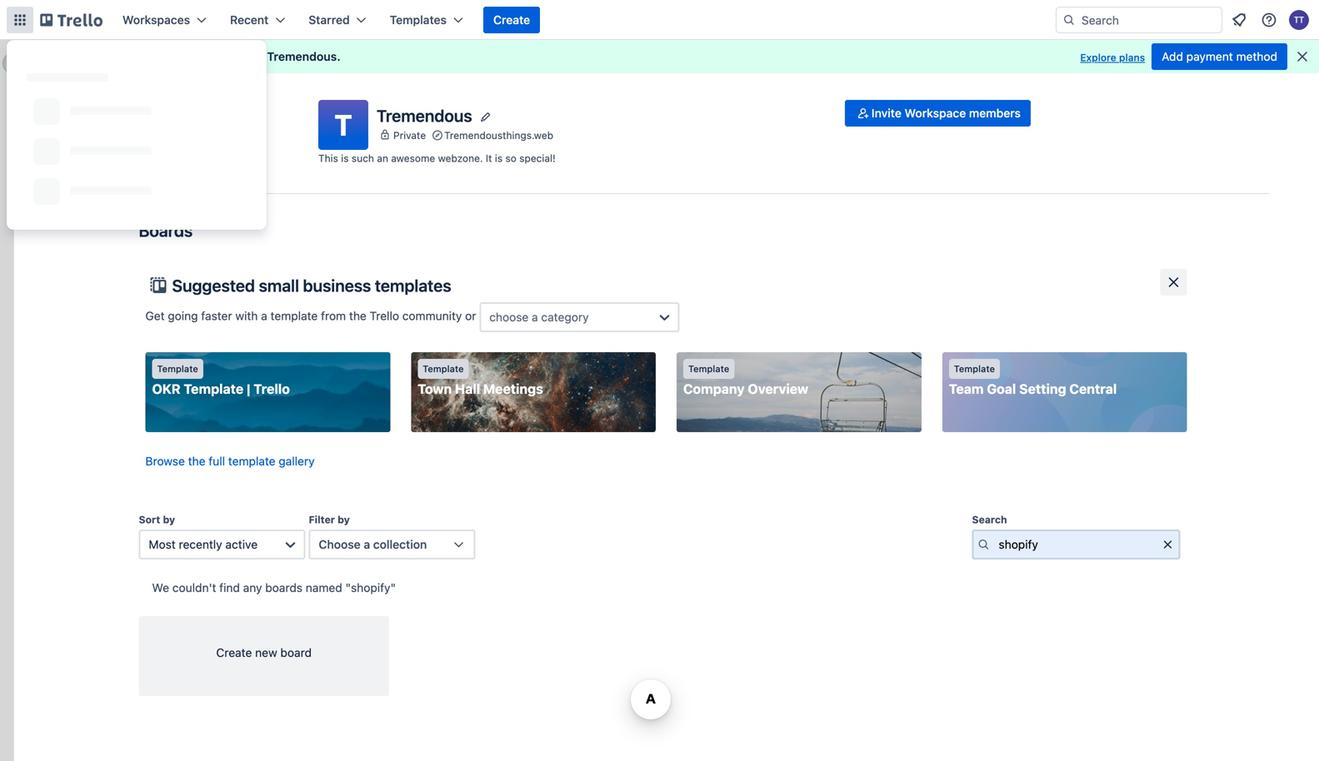 Task type: vqa. For each thing, say whether or not it's contained in the screenshot.
list to the left
no



Task type: locate. For each thing, give the bounding box(es) containing it.
1 horizontal spatial is
[[495, 153, 503, 164]]

template up company
[[688, 364, 730, 375]]

a right with
[[261, 309, 267, 323]]

the
[[349, 309, 367, 323], [188, 455, 205, 468]]

this
[[318, 153, 338, 164]]

1 horizontal spatial by
[[338, 514, 350, 526]]

to
[[72, 63, 85, 79]]

switch
[[27, 63, 69, 79]]

0 horizontal spatial by
[[163, 514, 175, 526]]

template
[[271, 309, 318, 323], [228, 455, 276, 468]]

tremendous inside banner
[[267, 50, 337, 63]]

community
[[402, 309, 462, 323]]

faster
[[201, 309, 232, 323]]

a right "choose"
[[364, 538, 370, 552]]

gallery
[[279, 455, 315, 468]]

work
[[83, 137, 112, 151]]

1 vertical spatial jira
[[60, 137, 80, 151]]

a right choose
[[532, 310, 538, 324]]

boards
[[265, 581, 303, 595]]

create
[[493, 13, 530, 27], [216, 646, 252, 660]]

find
[[219, 581, 240, 595]]

jira product discovery link
[[20, 252, 253, 292]]

jira for jira software
[[60, 97, 80, 111]]

confluence
[[60, 184, 123, 198]]

choose
[[489, 310, 529, 324]]

banner
[[13, 40, 1319, 73]]

1 vertical spatial the
[[188, 455, 205, 468]]

0 vertical spatial the
[[349, 309, 367, 323]]

1 horizontal spatial tremendous
[[377, 106, 472, 125]]

goal
[[987, 381, 1016, 397]]

0 horizontal spatial is
[[341, 153, 349, 164]]

couldn't
[[172, 581, 216, 595]]

create for create
[[493, 13, 530, 27]]

template up town
[[423, 364, 464, 375]]

2 jira from the top
[[60, 137, 80, 151]]

jira
[[60, 97, 80, 111], [60, 137, 80, 151], [60, 264, 80, 278]]

create for create new board
[[216, 646, 252, 660]]

.
[[337, 50, 341, 63]]

tremendousthings.web
[[444, 129, 553, 141]]

by
[[163, 514, 175, 526], [338, 514, 350, 526]]

more atlassian products
[[60, 517, 194, 531]]

1 vertical spatial create
[[216, 646, 252, 660]]

board
[[280, 646, 312, 660]]

explore plans button
[[1080, 48, 1145, 68]]

2 by from the left
[[338, 514, 350, 526]]

tremendous down 'starred'
[[267, 50, 337, 63]]

"shopify"
[[345, 581, 396, 595]]

0 vertical spatial create
[[493, 13, 530, 27]]

0 vertical spatial template
[[271, 309, 318, 323]]

0 vertical spatial tremendous
[[267, 50, 337, 63]]

sort by
[[139, 514, 175, 526]]

template
[[157, 364, 198, 375], [423, 364, 464, 375], [688, 364, 730, 375], [954, 364, 995, 375], [184, 381, 244, 397]]

back to home image
[[40, 7, 103, 33]]

template up team
[[954, 364, 995, 375]]

company
[[683, 381, 745, 397]]

most
[[149, 538, 176, 552]]

choose a category
[[489, 310, 589, 324]]

central
[[1070, 381, 1117, 397]]

or
[[465, 309, 476, 323]]

collection
[[373, 538, 427, 552]]

is right it
[[495, 153, 503, 164]]

1 jira from the top
[[60, 97, 80, 111]]

jira left product
[[60, 264, 80, 278]]

create inside create button
[[493, 13, 530, 27]]

1 horizontal spatial the
[[349, 309, 367, 323]]

tremendous up private
[[377, 106, 472, 125]]

sort
[[139, 514, 160, 526]]

0 horizontal spatial trello
[[60, 224, 91, 238]]

0 notifications image
[[1229, 10, 1249, 30]]

an
[[377, 153, 388, 164]]

|
[[247, 381, 250, 397]]

get
[[145, 309, 165, 323]]

terryturtle85 down work
[[60, 155, 116, 165]]

terryturtle85 down software
[[60, 115, 116, 125]]

template inside template town hall meetings
[[423, 364, 464, 375]]

discovery
[[130, 264, 185, 278]]

2 vertical spatial jira
[[60, 264, 80, 278]]

the right from
[[349, 309, 367, 323]]

the left full
[[188, 455, 205, 468]]

1 terryturtle85 from the top
[[60, 115, 116, 125]]

1 horizontal spatial trello
[[254, 381, 290, 397]]

template right full
[[228, 455, 276, 468]]

going
[[168, 309, 198, 323]]

jira inside jira software terryturtle85
[[60, 97, 80, 111]]

by right sort
[[163, 514, 175, 526]]

filter by
[[309, 514, 350, 526]]

jira work management terryturtle85
[[60, 137, 187, 165]]

t button
[[318, 100, 368, 150]]

template left |
[[184, 381, 244, 397]]

town
[[418, 381, 452, 397]]

1 vertical spatial terryturtle85
[[60, 155, 116, 165]]

jira down to
[[60, 97, 80, 111]]

0 vertical spatial trello
[[60, 224, 91, 238]]

by for sort by
[[163, 514, 175, 526]]

starred
[[309, 13, 350, 27]]

0 vertical spatial jira
[[60, 97, 80, 111]]

2 vertical spatial trello
[[254, 381, 290, 397]]

terryturtle85
[[60, 115, 116, 125], [60, 155, 116, 165]]

more
[[60, 517, 88, 531]]

trello down confluence
[[60, 224, 91, 238]]

0 horizontal spatial create
[[216, 646, 252, 660]]

is right this at top left
[[341, 153, 349, 164]]

suggested small business templates
[[172, 276, 451, 295]]

invite
[[872, 106, 902, 120]]

workspaces button
[[113, 7, 217, 33]]

template inside template company overview
[[688, 364, 730, 375]]

trello right |
[[254, 381, 290, 397]]

0 vertical spatial terryturtle85
[[60, 115, 116, 125]]

confluence link
[[20, 172, 253, 212]]

small
[[259, 276, 299, 295]]

1 horizontal spatial create
[[493, 13, 530, 27]]

template up okr
[[157, 364, 198, 375]]

trello down templates
[[370, 309, 399, 323]]

1 vertical spatial trello
[[370, 309, 399, 323]]

1 vertical spatial tremendous
[[377, 106, 472, 125]]

terry turtle (terryturtle) image
[[1289, 10, 1309, 30]]

filter
[[309, 514, 335, 526]]

template team goal setting central
[[949, 364, 1117, 397]]

with
[[235, 309, 258, 323]]

tremendousthings.web link
[[444, 127, 553, 144]]

1 horizontal spatial a
[[364, 538, 370, 552]]

1 by from the left
[[163, 514, 175, 526]]

by right 'filter'
[[338, 514, 350, 526]]

it
[[486, 153, 492, 164]]

jira left work
[[60, 137, 80, 151]]

open information menu image
[[1261, 12, 1278, 28]]

trello inside template okr template | trello
[[254, 381, 290, 397]]

browse
[[145, 455, 185, 468]]

workspace
[[905, 106, 966, 120]]

named
[[306, 581, 342, 595]]

2 horizontal spatial a
[[532, 310, 538, 324]]

Search text field
[[972, 530, 1181, 560]]

software
[[83, 97, 133, 111]]

template inside the template team goal setting central
[[954, 364, 995, 375]]

starred button
[[299, 7, 376, 33]]

0 horizontal spatial tremendous
[[267, 50, 337, 63]]

2 terryturtle85 from the top
[[60, 155, 116, 165]]

new
[[255, 646, 277, 660]]

jira inside jira work management terryturtle85
[[60, 137, 80, 151]]

a inside "button"
[[364, 538, 370, 552]]

so
[[505, 153, 517, 164]]

primary element
[[0, 0, 1319, 40]]

template down 'small' on the left top
[[271, 309, 318, 323]]

switch to… image
[[12, 12, 28, 28]]



Task type: describe. For each thing, give the bounding box(es) containing it.
atlassian
[[91, 517, 141, 531]]

tremendous .
[[267, 50, 341, 63]]

administration
[[60, 304, 140, 318]]

0 horizontal spatial a
[[261, 309, 267, 323]]

0 horizontal spatial the
[[188, 455, 205, 468]]

administration link
[[20, 292, 253, 332]]

template for okr
[[157, 364, 198, 375]]

such
[[352, 153, 374, 164]]

explore plans
[[1080, 52, 1145, 63]]

templates button
[[380, 7, 473, 33]]

browse the full template gallery
[[145, 455, 315, 468]]

jira for jira work management
[[60, 137, 80, 151]]

okr
[[152, 381, 181, 397]]

we couldn't find any boards named "shopify"
[[152, 581, 396, 595]]

tremendous for tremendous .
[[267, 50, 337, 63]]

a for choose a category
[[532, 310, 538, 324]]

full
[[209, 455, 225, 468]]

Search field
[[1056, 7, 1223, 33]]

business
[[303, 276, 371, 295]]

a for choose a collection
[[364, 538, 370, 552]]

jira software terryturtle85
[[60, 97, 133, 125]]

create new board
[[216, 646, 312, 660]]

method
[[1236, 50, 1278, 63]]

from
[[321, 309, 346, 323]]

tremendous for tremendous
[[377, 106, 472, 125]]

terryturtle85 inside jira work management terryturtle85
[[60, 155, 116, 165]]

category
[[541, 310, 589, 324]]

banner containing tremendous
[[13, 40, 1319, 73]]

setting
[[1019, 381, 1066, 397]]

search image
[[1063, 13, 1076, 27]]

hall
[[455, 381, 480, 397]]

recent
[[230, 13, 269, 27]]

suggested
[[172, 276, 255, 295]]

template company overview
[[683, 364, 809, 397]]

private
[[393, 129, 426, 141]]

recent button
[[220, 7, 295, 33]]

product
[[83, 264, 127, 278]]

templates
[[390, 13, 447, 27]]

jira product discovery
[[60, 264, 185, 278]]

products
[[144, 517, 194, 531]]

template for town
[[423, 364, 464, 375]]

choose a collection button
[[309, 530, 475, 560]]

browse the full template gallery link
[[145, 455, 315, 468]]

workspaces
[[123, 13, 190, 27]]

3 jira from the top
[[60, 264, 80, 278]]

we
[[152, 581, 169, 595]]

members
[[969, 106, 1021, 120]]

active
[[225, 538, 258, 552]]

terryturtle85 inside jira software terryturtle85
[[60, 115, 116, 125]]

t
[[334, 108, 352, 142]]

1 is from the left
[[341, 153, 349, 164]]

trello link
[[20, 212, 253, 252]]

2 is from the left
[[495, 153, 503, 164]]

template okr template | trello
[[152, 364, 290, 397]]

management
[[115, 137, 187, 151]]

search
[[972, 514, 1007, 526]]

switch to
[[27, 63, 85, 79]]

add
[[1162, 50, 1183, 63]]

by for filter by
[[338, 514, 350, 526]]

clear boards search. image
[[1161, 538, 1175, 552]]

explore
[[1080, 52, 1117, 63]]

recently
[[179, 538, 222, 552]]

choose
[[319, 538, 361, 552]]

boards
[[139, 221, 193, 240]]

meetings
[[483, 381, 543, 397]]

template town hall meetings
[[418, 364, 543, 397]]

template for company
[[688, 364, 730, 375]]

plans
[[1119, 52, 1145, 63]]

any
[[243, 581, 262, 595]]

invite workspace members button
[[845, 100, 1031, 127]]

sm image
[[855, 105, 872, 122]]

invite workspace members
[[872, 106, 1021, 120]]

most recently active
[[149, 538, 258, 552]]

payment
[[1187, 50, 1233, 63]]

1 vertical spatial template
[[228, 455, 276, 468]]

team
[[949, 381, 984, 397]]

this is such an awesome webzone. it is so special!
[[318, 153, 556, 164]]

2 horizontal spatial trello
[[370, 309, 399, 323]]

more atlassian products link
[[20, 505, 253, 545]]

special!
[[519, 153, 556, 164]]

template for team
[[954, 364, 995, 375]]

choose a collection
[[319, 538, 427, 552]]



